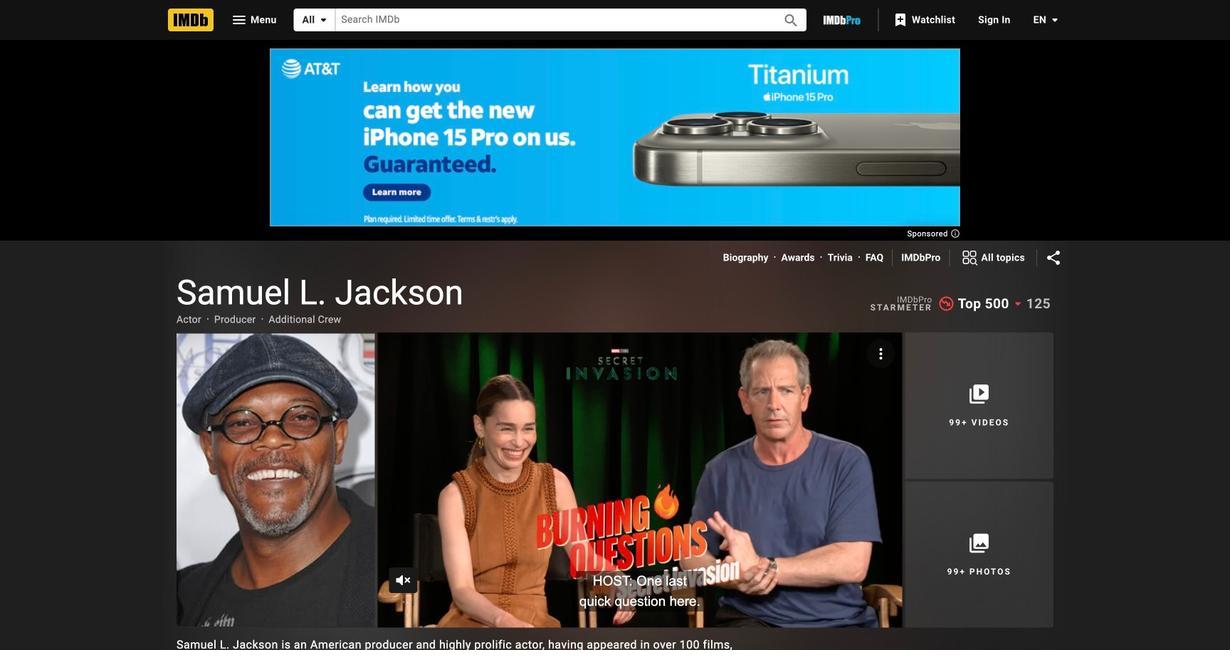 Task type: vqa. For each thing, say whether or not it's contained in the screenshot.
Watch Burning Questions With "Secret Invasion" element at the bottom
yes



Task type: describe. For each thing, give the bounding box(es) containing it.
home image
[[168, 9, 214, 31]]

share on social media image
[[1045, 249, 1062, 266]]

video player application
[[378, 333, 903, 628]]

Search IMDb text field
[[336, 9, 767, 31]]

0 horizontal spatial group
[[177, 333, 375, 628]]

categories image
[[962, 249, 979, 266]]

imdb catches up with "secret invasion" stars samuel l. jackson, olivia colman, emilia clarke, ben mendelsohn, kingsley ben-adir, cobie smulders, and director ali selim to discuss their favorite samuel l. jackson movie, whether it's harder to play a hero or a villain, first-day memories on set, the best golfer in the mcu, the chances of emilia clarke and ben mendelsohn's return to the star wars universe, and more. image
[[378, 332, 903, 628]]



Task type: locate. For each thing, give the bounding box(es) containing it.
submit search image
[[783, 12, 800, 29]]

watchlist image
[[892, 11, 909, 28]]

arrow drop down image
[[315, 11, 332, 28]]

None field
[[336, 9, 767, 31]]

0 horizontal spatial arrow drop down image
[[1010, 295, 1027, 312]]

1 horizontal spatial group
[[378, 332, 903, 628]]

0 vertical spatial arrow drop down image
[[1047, 11, 1064, 28]]

None search field
[[294, 9, 807, 31]]

video autoplay preference image
[[873, 345, 890, 362]]

1 vertical spatial arrow drop down image
[[1010, 295, 1027, 312]]

volume off image
[[395, 572, 412, 589]]

popularity down image
[[938, 295, 955, 312]]

menu image
[[231, 11, 248, 28]]

watch burning questions with "secret invasion" element
[[378, 333, 903, 628]]

arrow drop down image
[[1047, 11, 1064, 28], [1010, 295, 1027, 312]]

samuel l. jackson at an event for resurrecting the champ (2007) image
[[177, 334, 375, 627]]

1 horizontal spatial arrow drop down image
[[1047, 11, 1064, 28]]

group
[[378, 332, 903, 628], [177, 333, 375, 628]]



